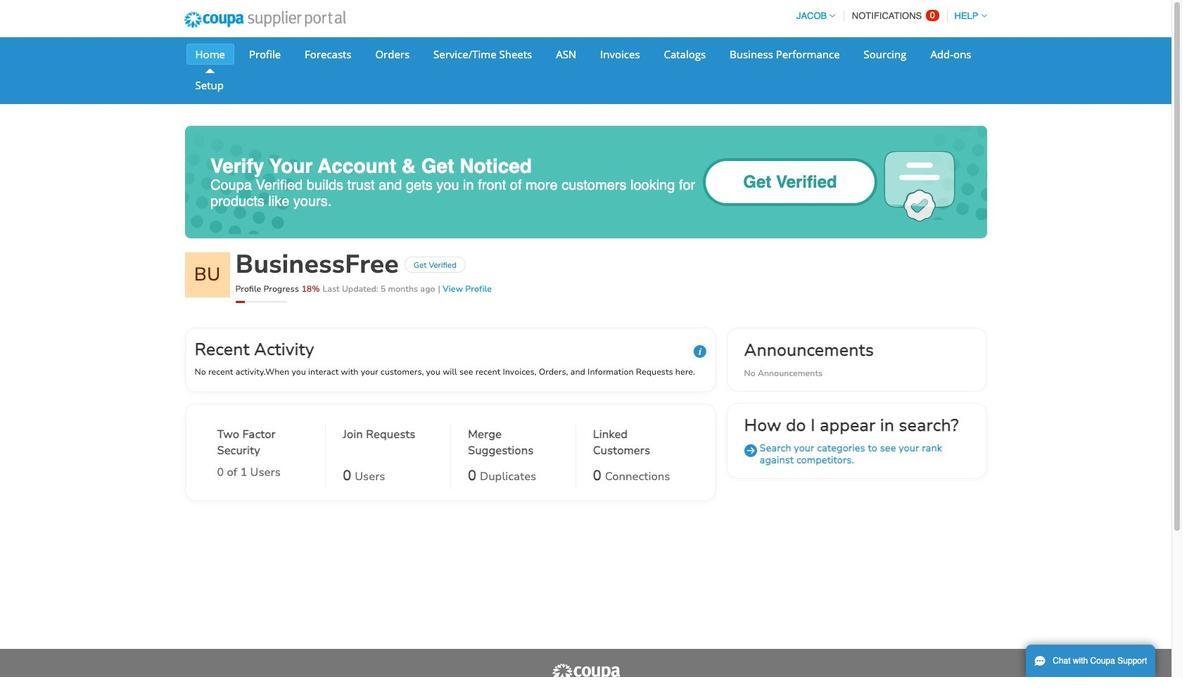 Task type: locate. For each thing, give the bounding box(es) containing it.
coupa supplier portal image
[[174, 2, 355, 37], [551, 664, 621, 678]]

navigation
[[790, 2, 987, 30]]

arrowcircleright image
[[744, 445, 757, 457]]

1 vertical spatial coupa supplier portal image
[[551, 664, 621, 678]]

0 horizontal spatial coupa supplier portal image
[[174, 2, 355, 37]]

0 vertical spatial coupa supplier portal image
[[174, 2, 355, 37]]

additional information image
[[693, 345, 706, 358]]

1 horizontal spatial coupa supplier portal image
[[551, 664, 621, 678]]



Task type: vqa. For each thing, say whether or not it's contained in the screenshot.
arrowcircleright IMAGE
yes



Task type: describe. For each thing, give the bounding box(es) containing it.
bu image
[[185, 253, 230, 298]]



